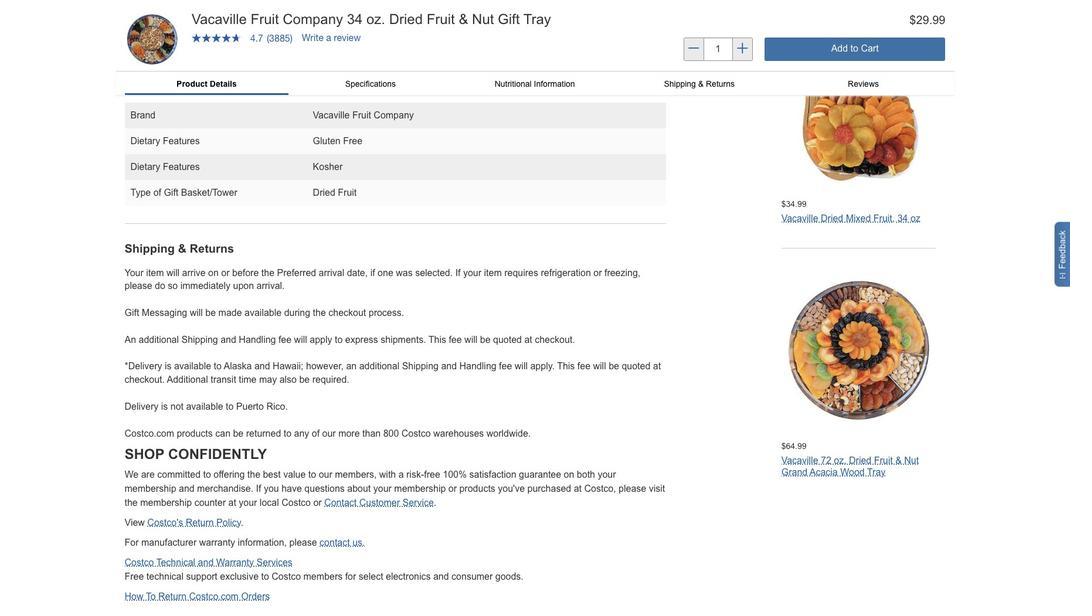 Task type: locate. For each thing, give the bounding box(es) containing it.
2 item from the left
[[484, 268, 502, 278]]

an
[[125, 335, 136, 345]]

your right the selected.
[[463, 268, 482, 278]]

1 vertical spatial dietary features
[[131, 162, 200, 172]]

worldwide.
[[487, 429, 531, 439]]

free inside gluten free net wt. 34 oz. tray dimensions: 13" x 13" x 2"
[[161, 7, 178, 16]]

process.
[[369, 308, 404, 318]]

1 item from the left
[[146, 268, 164, 278]]

for
[[125, 538, 139, 548]]

costco.com products can be returned to any of our more than 800 costco warehouses worldwide.
[[125, 429, 531, 439]]

2 horizontal spatial gift
[[498, 11, 520, 27]]

contact us. link
[[320, 538, 365, 548]]

0 vertical spatial on
[[208, 268, 219, 278]]

1 horizontal spatial 13"
[[221, 30, 233, 40]]

gluten free net wt. 34 oz. tray dimensions: 13" x 13" x 2"
[[135, 7, 249, 40]]

risk-
[[407, 470, 424, 480]]

how to return costco.com orders link
[[125, 592, 270, 602]]

the up view
[[125, 498, 138, 508]]

to inside the costco technical and warranty services free technical support exclusive to costco members for select electronics and consumer goods.
[[261, 572, 269, 582]]

1 horizontal spatial additional
[[359, 362, 400, 372]]

please left contact
[[289, 538, 317, 548]]

2 dietary features from the top
[[131, 162, 200, 172]]

*delivery
[[125, 362, 162, 372]]

and
[[221, 335, 236, 345], [255, 362, 270, 372], [441, 362, 457, 372], [179, 484, 195, 494], [198, 558, 214, 568], [433, 572, 449, 582]]

2 horizontal spatial oz.
[[834, 455, 847, 465]]

34 right wt.
[[164, 19, 173, 28]]

0 horizontal spatial specifications
[[125, 78, 204, 91]]

vacaville inside $34.99 vacaville dried mixed fruit, 34 oz
[[782, 213, 819, 223]]

1 vertical spatial our
[[319, 470, 332, 480]]

0 vertical spatial is
[[165, 362, 172, 372]]

1 vertical spatial shipping & returns
[[125, 242, 234, 255]]

2 dietary from the top
[[131, 162, 160, 172]]

feedback
[[1058, 230, 1068, 269]]

available up additional
[[174, 362, 211, 372]]

products inside we are committed to offering the best value to our members, with a risk-free 100% satisfaction guarantee on both your membership and merchandise. if you have questions about your membership or products you've purchased at costco, please visit the membership counter at your local costco or
[[460, 484, 496, 494]]

1 horizontal spatial gluten
[[313, 136, 341, 146]]

1 vertical spatial if
[[256, 484, 261, 494]]

if
[[371, 268, 375, 278]]

information,
[[238, 538, 287, 548]]

gluten
[[135, 7, 159, 16], [313, 136, 341, 146]]

1 vertical spatial features
[[163, 162, 200, 172]]

1 horizontal spatial gift
[[164, 187, 179, 197]]

1 vertical spatial checkout.
[[125, 375, 165, 385]]

0 horizontal spatial company
[[283, 11, 343, 27]]

on up immediately
[[208, 268, 219, 278]]

shipping
[[664, 79, 696, 88], [125, 242, 175, 255], [182, 335, 218, 345], [402, 362, 439, 372]]

2 horizontal spatial 34
[[898, 213, 908, 223]]

1 horizontal spatial free
[[161, 7, 178, 16]]

and inside we are committed to offering the best value to our members, with a risk-free 100% satisfaction guarantee on both your membership and merchandise. if you have questions about your membership or products you've purchased at costco, please visit the membership counter at your local costco or
[[179, 484, 195, 494]]

this right shipments.
[[429, 335, 446, 345]]

return
[[186, 518, 214, 528], [158, 592, 187, 602]]

handling
[[239, 335, 276, 345], [460, 362, 497, 372]]

dietary features down brand
[[131, 136, 200, 146]]

write a review button
[[302, 32, 361, 43]]

2 horizontal spatial please
[[619, 484, 647, 494]]

gift
[[498, 11, 520, 27], [164, 187, 179, 197], [125, 308, 139, 318]]

free for gluten free net wt. 34 oz. tray dimensions: 13" x 13" x 2"
[[161, 7, 178, 16]]

0 horizontal spatial checkout.
[[125, 375, 165, 385]]

fee right apply.
[[578, 362, 591, 372]]

*delivery is available to alaska and hawaii; however, an additional shipping and handling fee will apply. this fee will be quoted at checkout. additional transit time may also be required.
[[125, 362, 661, 385]]

2 vertical spatial tray
[[867, 467, 886, 477]]

1 dietary from the top
[[131, 136, 160, 146]]

gluten up net
[[135, 7, 159, 16]]

to up transit
[[214, 362, 222, 372]]

apply
[[310, 335, 332, 345]]

1 vertical spatial company
[[374, 110, 414, 120]]

available right not
[[186, 402, 223, 412]]

0 vertical spatial return
[[186, 518, 214, 528]]

checkout. up apply.
[[535, 335, 575, 345]]

contact
[[320, 538, 350, 548]]

please down your
[[125, 281, 152, 291]]

is up additional
[[165, 362, 172, 372]]

34 left oz at the top right
[[898, 213, 908, 223]]

dietary features for gluten free
[[131, 136, 200, 146]]

1 horizontal spatial this
[[557, 362, 575, 372]]

the up arrival.
[[261, 268, 275, 278]]

gluten for gluten free
[[313, 136, 341, 146]]

1 vertical spatial handling
[[460, 362, 497, 372]]

vacaville 72 oz. dried fruit & nut grand acacia wood tray image
[[782, 273, 937, 428]]

will inside your item will arrive on or before the preferred arrival date, if one was selected. if your item requires refrigeration or freezing, please do so immediately upon arrival.
[[167, 268, 180, 278]]

net
[[135, 19, 147, 28]]

1 vertical spatial is
[[161, 402, 168, 412]]

shop
[[125, 446, 164, 462]]

2 features from the top
[[163, 162, 200, 172]]

. up for manufacturer warranty information, please contact us.
[[241, 518, 243, 528]]

or down 100%
[[449, 484, 457, 494]]

goods.
[[496, 572, 524, 582]]

1 vertical spatial gluten
[[313, 136, 341, 146]]

membership down are
[[125, 484, 176, 494]]

a right the write
[[326, 32, 331, 43]]

checkout. down *delivery
[[125, 375, 165, 385]]

on left both
[[564, 470, 575, 480]]

specifications
[[125, 78, 204, 91], [345, 79, 396, 88]]

free for gluten free
[[343, 136, 363, 146]]

0 vertical spatial dietary
[[131, 136, 160, 146]]

2 vertical spatial please
[[289, 538, 317, 548]]

will
[[167, 268, 180, 278], [190, 308, 203, 318], [294, 335, 307, 345], [465, 335, 478, 345], [515, 362, 528, 372], [593, 362, 606, 372]]

specifications up vacaville fruit company
[[345, 79, 396, 88]]

can
[[215, 429, 231, 439]]

costco.com up shop
[[125, 429, 174, 439]]

1 horizontal spatial handling
[[460, 362, 497, 372]]

0 horizontal spatial tray
[[135, 30, 151, 40]]

0 horizontal spatial 34
[[164, 19, 173, 28]]

costco right 800
[[402, 429, 431, 439]]

if left the you
[[256, 484, 261, 494]]

13" right dimensions:
[[200, 30, 212, 40]]

is left not
[[161, 402, 168, 412]]

company for vacaville fruit company
[[374, 110, 414, 120]]

1 13" from the left
[[200, 30, 212, 40]]

tab panel
[[116, 604, 955, 609]]

item
[[146, 268, 164, 278], [484, 268, 502, 278]]

1 vertical spatial .
[[241, 518, 243, 528]]

0 horizontal spatial additional
[[139, 335, 179, 345]]

1 vertical spatial available
[[174, 362, 211, 372]]

0 horizontal spatial please
[[125, 281, 152, 291]]

please
[[125, 281, 152, 291], [619, 484, 647, 494], [289, 538, 317, 548]]

costco.com
[[125, 429, 174, 439], [189, 592, 239, 602]]

13" left 2"
[[221, 30, 233, 40]]

34 up "review"
[[347, 11, 363, 27]]

additional
[[167, 375, 208, 385]]

your up costco,
[[598, 470, 616, 480]]

1 horizontal spatial shipping & returns
[[664, 79, 735, 88]]

fee
[[279, 335, 292, 345], [449, 335, 462, 345], [499, 362, 512, 372], [578, 362, 591, 372]]

1 horizontal spatial nut
[[905, 455, 919, 465]]

free up how
[[125, 572, 144, 582]]

or left 'before'
[[221, 268, 230, 278]]

1 horizontal spatial of
[[312, 429, 320, 439]]

2 vertical spatial gift
[[125, 308, 139, 318]]

1 features from the top
[[163, 136, 200, 146]]

0 vertical spatial shipping & returns
[[664, 79, 735, 88]]

1 vertical spatial a
[[399, 470, 404, 480]]

dietary down brand
[[131, 136, 160, 146]]

0 vertical spatial tray
[[524, 11, 551, 27]]

0 vertical spatial this
[[429, 335, 446, 345]]

1 vertical spatial please
[[619, 484, 647, 494]]

0 horizontal spatial of
[[153, 187, 161, 197]]

0 vertical spatial quoted
[[493, 335, 522, 345]]

nutritional
[[495, 79, 532, 88]]

review
[[334, 32, 361, 43]]

return down counter
[[186, 518, 214, 528]]

0 vertical spatial our
[[322, 429, 336, 439]]

gluten up kosher
[[313, 136, 341, 146]]

1 vertical spatial additional
[[359, 362, 400, 372]]

dietary features up type of gift basket/tower
[[131, 162, 200, 172]]

our up questions
[[319, 470, 332, 480]]

13"
[[200, 30, 212, 40], [221, 30, 233, 40]]

preferred
[[277, 268, 316, 278]]

0 vertical spatial please
[[125, 281, 152, 291]]

at
[[525, 335, 532, 345], [653, 362, 661, 372], [574, 484, 582, 494], [228, 498, 236, 508]]

one
[[378, 268, 393, 278]]

&
[[459, 11, 468, 27], [698, 79, 704, 88], [178, 242, 187, 255], [896, 455, 902, 465]]

be
[[205, 308, 216, 318], [480, 335, 491, 345], [609, 362, 619, 372], [299, 375, 310, 385], [233, 429, 244, 439]]

1 vertical spatial free
[[343, 136, 363, 146]]

vacaville up grand
[[782, 455, 819, 465]]

gluten inside gluten free net wt. 34 oz. tray dimensions: 13" x 13" x 2"
[[135, 7, 159, 16]]

products up shop confidently
[[177, 429, 213, 439]]

more
[[339, 429, 360, 439]]

1 horizontal spatial item
[[484, 268, 502, 278]]

vacaville up 'gluten free' on the top of page
[[313, 110, 350, 120]]

1 horizontal spatial returns
[[706, 79, 735, 88]]

your inside your item will arrive on or before the preferred arrival date, if one was selected. if your item requires refrigeration or freezing, please do so immediately upon arrival.
[[463, 268, 482, 278]]

our inside we are committed to offering the best value to our members, with a risk-free 100% satisfaction guarantee on both your membership and merchandise. if you have questions about your membership or products you've purchased at costco, please visit the membership counter at your local costco or
[[319, 470, 332, 480]]

fruit for vacaville fruit company 34 oz. dried fruit & nut gift tray
[[251, 11, 279, 27]]

time
[[239, 375, 257, 385]]

None telephone field
[[704, 37, 733, 61]]

exclusive
[[220, 572, 259, 582]]

1 vertical spatial costco.com
[[189, 592, 239, 602]]

the right during
[[313, 308, 326, 318]]

the
[[261, 268, 275, 278], [313, 308, 326, 318], [247, 470, 260, 480], [125, 498, 138, 508]]

company for vacaville fruit company 34 oz. dried fruit & nut gift tray
[[283, 11, 343, 27]]

brand
[[131, 110, 156, 120]]

fruit inside $64.99 vacaville 72 oz. dried fruit & nut grand acacia wood tray
[[874, 455, 893, 465]]

fruit,
[[874, 213, 895, 223]]

on
[[208, 268, 219, 278], [564, 470, 575, 480]]

additional down messaging
[[139, 335, 179, 345]]

1 vertical spatial return
[[158, 592, 187, 602]]

dietary for kosher
[[131, 162, 160, 172]]

dietary up the type
[[131, 162, 160, 172]]

reviews link
[[782, 77, 946, 91]]

company up the write
[[283, 11, 343, 27]]

2 vertical spatial free
[[125, 572, 144, 582]]

0 horizontal spatial .
[[241, 518, 243, 528]]

dietary features for kosher
[[131, 162, 200, 172]]

1 vertical spatial quoted
[[622, 362, 651, 372]]

to inside "*delivery is available to alaska and hawaii; however, an additional shipping and handling fee will apply. this fee will be quoted at checkout. additional transit time may also be required."
[[214, 362, 222, 372]]

1 x from the left
[[215, 30, 219, 40]]

0 horizontal spatial on
[[208, 268, 219, 278]]

please left visit
[[619, 484, 647, 494]]

the left best
[[247, 470, 260, 480]]

company down specifications link on the top of page
[[374, 110, 414, 120]]

we are committed to offering the best value to our members, with a risk-free 100% satisfaction guarantee on both your membership and merchandise. if you have questions about your membership or products you've purchased at costco, please visit the membership counter at your local costco or
[[125, 470, 665, 508]]

$64.99 vacaville 72 oz. dried fruit & nut grand acacia wood tray
[[782, 442, 919, 477]]

products
[[177, 429, 213, 439], [460, 484, 496, 494]]

is for delivery
[[161, 402, 168, 412]]

0 horizontal spatial oz.
[[176, 19, 187, 28]]

1 vertical spatial this
[[557, 362, 575, 372]]

1 dietary features from the top
[[131, 136, 200, 146]]

1 horizontal spatial x
[[235, 30, 239, 40]]

vacaville down $34.99
[[782, 213, 819, 223]]

1 vertical spatial of
[[312, 429, 320, 439]]

products down satisfaction
[[460, 484, 496, 494]]

free up wt.
[[161, 7, 178, 16]]

0 vertical spatial gluten
[[135, 7, 159, 16]]

not
[[171, 402, 184, 412]]

shipments.
[[381, 335, 426, 345]]

additional
[[139, 335, 179, 345], [359, 362, 400, 372]]

of right the type
[[153, 187, 161, 197]]

costco,
[[584, 484, 616, 494]]

of right the any
[[312, 429, 320, 439]]

is inside "*delivery is available to alaska and hawaii; however, an additional shipping and handling fee will apply. this fee will be quoted at checkout. additional transit time may also be required."
[[165, 362, 172, 372]]

to left offering at the bottom left
[[203, 470, 211, 480]]

item up do
[[146, 268, 164, 278]]

apply.
[[531, 362, 555, 372]]

0 horizontal spatial a
[[326, 32, 331, 43]]

0 vertical spatial features
[[163, 136, 200, 146]]

1 vertical spatial tray
[[135, 30, 151, 40]]

on inside we are committed to offering the best value to our members, with a risk-free 100% satisfaction guarantee on both your membership and merchandise. if you have questions about your membership or products you've purchased at costco, please visit the membership counter at your local costco or
[[564, 470, 575, 480]]

0 vertical spatial dietary features
[[131, 136, 200, 146]]

1 horizontal spatial if
[[456, 268, 461, 278]]

0 vertical spatial if
[[456, 268, 461, 278]]

specifications up brand
[[125, 78, 204, 91]]

to right value
[[308, 470, 316, 480]]

return down the technical
[[158, 592, 187, 602]]

costco.com down the support
[[189, 592, 239, 602]]

0 vertical spatial returns
[[706, 79, 735, 88]]

quoted
[[493, 335, 522, 345], [622, 362, 651, 372]]

0 vertical spatial gift
[[498, 11, 520, 27]]

2 horizontal spatial free
[[343, 136, 363, 146]]

basket/tower
[[181, 187, 237, 197]]

0 horizontal spatial handling
[[239, 335, 276, 345]]

free down vacaville fruit company
[[343, 136, 363, 146]]

vacaville fruit company 34 oz. dried fruit & nut gift tray image
[[125, 12, 180, 67]]

dried inside $34.99 vacaville dried mixed fruit, 34 oz
[[821, 213, 844, 223]]

an additional shipping and handling fee will apply to express shipments. this fee will be quoted at checkout.
[[125, 335, 575, 345]]

a right with
[[399, 470, 404, 480]]

1 horizontal spatial tray
[[524, 11, 551, 27]]

guarantee
[[519, 470, 561, 480]]

dried inside $64.99 vacaville 72 oz. dried fruit & nut grand acacia wood tray
[[849, 455, 872, 465]]

costco down have
[[282, 498, 311, 508]]

checkout. inside "*delivery is available to alaska and hawaii; however, an additional shipping and handling fee will apply. this fee will be quoted at checkout. additional transit time may also be required."
[[125, 375, 165, 385]]

wt.
[[150, 19, 162, 28]]

for manufacturer warranty information, please contact us.
[[125, 538, 365, 548]]

gift messaging will be made available during the checkout process.
[[125, 308, 404, 318]]

immediately
[[180, 281, 231, 291]]

membership up costco's
[[140, 498, 192, 508]]

vacaville dried mixed fruit, 34 oz image
[[782, 31, 937, 186]]

our left more
[[322, 429, 336, 439]]

. down free
[[434, 498, 437, 508]]

orders
[[241, 592, 270, 602]]

service
[[403, 498, 434, 508]]

0 vertical spatial costco.com
[[125, 429, 174, 439]]

0 vertical spatial handling
[[239, 335, 276, 345]]

0 horizontal spatial item
[[146, 268, 164, 278]]

to left the any
[[284, 429, 292, 439]]

fee right shipments.
[[449, 335, 462, 345]]

1 vertical spatial gift
[[164, 187, 179, 197]]

available down arrival.
[[245, 308, 282, 318]]

$34.99
[[782, 199, 807, 209]]

puerto
[[236, 402, 264, 412]]

or left freezing,
[[594, 268, 602, 278]]

reviews
[[848, 79, 879, 88]]

1 vertical spatial returns
[[190, 242, 234, 255]]

0 vertical spatial free
[[161, 7, 178, 16]]

support
[[186, 572, 218, 582]]

1 vertical spatial nut
[[905, 455, 919, 465]]

this right apply.
[[557, 362, 575, 372]]

us.
[[353, 538, 365, 548]]

write a review
[[302, 32, 361, 43]]

dried
[[389, 11, 423, 27], [313, 187, 335, 197], [821, 213, 844, 223], [849, 455, 872, 465]]

how
[[125, 592, 143, 602]]

costco's return policy link
[[147, 518, 241, 528]]

(3885)
[[267, 33, 293, 43]]

2 horizontal spatial tray
[[867, 467, 886, 477]]

gluten free
[[313, 136, 363, 146]]

item left the 'requires'
[[484, 268, 502, 278]]

this inside "*delivery is available to alaska and hawaii; however, an additional shipping and handling fee will apply. this fee will be quoted at checkout. additional transit time may also be required."
[[557, 362, 575, 372]]

additional right an
[[359, 362, 400, 372]]

None button
[[765, 37, 946, 61]]

0 horizontal spatial x
[[215, 30, 219, 40]]

1 horizontal spatial company
[[374, 110, 414, 120]]

2 vertical spatial available
[[186, 402, 223, 412]]

selected.
[[415, 268, 453, 278]]

0 horizontal spatial if
[[256, 484, 261, 494]]

required.
[[312, 375, 349, 385]]

do
[[155, 281, 165, 291]]

1 horizontal spatial products
[[460, 484, 496, 494]]

if right the selected.
[[456, 268, 461, 278]]

alaska
[[224, 362, 252, 372]]

0 horizontal spatial gift
[[125, 308, 139, 318]]

to down services
[[261, 572, 269, 582]]

a inside we are committed to offering the best value to our members, with a risk-free 100% satisfaction guarantee on both your membership and merchandise. if you have questions about your membership or products you've purchased at costco, please visit the membership counter at your local costco or
[[399, 470, 404, 480]]

free inside the costco technical and warranty services free technical support exclusive to costco members for select electronics and consumer goods.
[[125, 572, 144, 582]]

vacaville fruit company
[[313, 110, 414, 120]]



Task type: vqa. For each thing, say whether or not it's contained in the screenshot.
1st DIETARY FEATURES from the bottom of the page
yes



Task type: describe. For each thing, give the bounding box(es) containing it.
1 horizontal spatial oz.
[[367, 11, 385, 27]]

made
[[219, 308, 242, 318]]

shop confidently
[[125, 446, 267, 462]]

merchandise.
[[197, 484, 254, 494]]

confidently
[[168, 446, 267, 462]]

before
[[232, 268, 259, 278]]

vacaville up 2"
[[192, 11, 247, 27]]

checkout
[[329, 308, 366, 318]]

your item will arrive on or before the preferred arrival date, if one was selected. if your item requires refrigeration or freezing, please do so immediately upon arrival.
[[125, 268, 641, 291]]

the inside your item will arrive on or before the preferred arrival date, if one was selected. if your item requires refrigeration or freezing, please do so immediately upon arrival.
[[261, 268, 275, 278]]

arrive
[[182, 268, 206, 278]]

rico.
[[267, 402, 288, 412]]

purchased
[[528, 484, 571, 494]]

than
[[363, 429, 381, 439]]

delivery is not available to puerto rico.
[[125, 402, 288, 412]]

warranty
[[216, 558, 254, 568]]

members
[[304, 572, 343, 582]]

arrival
[[319, 268, 344, 278]]

mixed
[[846, 213, 871, 223]]

membership up service
[[394, 484, 446, 494]]

if inside your item will arrive on or before the preferred arrival date, if one was selected. if your item requires refrigeration or freezing, please do so immediately upon arrival.
[[456, 268, 461, 278]]

72
[[821, 455, 832, 465]]

costco's
[[147, 518, 183, 528]]

2"
[[242, 30, 249, 40]]

2 13" from the left
[[221, 30, 233, 40]]

gluten for gluten free net wt. 34 oz. tray dimensions: 13" x 13" x 2"
[[135, 7, 159, 16]]

1 horizontal spatial please
[[289, 538, 317, 548]]

on inside your item will arrive on or before the preferred arrival date, if one was selected. if your item requires refrigeration or freezing, please do so immediately upon arrival.
[[208, 268, 219, 278]]

0 horizontal spatial quoted
[[493, 335, 522, 345]]

0 vertical spatial .
[[434, 498, 437, 508]]

delivery
[[125, 402, 159, 412]]

1 horizontal spatial 34
[[347, 11, 363, 27]]

please inside we are committed to offering the best value to our members, with a risk-free 100% satisfaction guarantee on both your membership and merchandise. if you have questions about your membership or products you've purchased at costco, please visit the membership counter at your local costco or
[[619, 484, 647, 494]]

tray inside gluten free net wt. 34 oz. tray dimensions: 13" x 13" x 2"
[[135, 30, 151, 40]]

1 horizontal spatial specifications
[[345, 79, 396, 88]]

nutritional information link
[[452, 77, 618, 91]]

dietary for gluten free
[[131, 136, 160, 146]]

0 horizontal spatial nut
[[472, 11, 494, 27]]

technical
[[147, 572, 184, 582]]

$64.99
[[782, 442, 807, 451]]

1 horizontal spatial costco.com
[[189, 592, 239, 602]]

4.7
[[250, 33, 263, 43]]

shipping & returns inside shipping & returns link
[[664, 79, 735, 88]]

satisfaction
[[470, 470, 517, 480]]

0 vertical spatial available
[[245, 308, 282, 318]]

to right apply
[[335, 335, 343, 345]]

is for *delivery
[[165, 362, 172, 372]]

800
[[383, 429, 399, 439]]

was
[[396, 268, 413, 278]]

arrival.
[[257, 281, 285, 291]]

costco down for
[[125, 558, 154, 568]]

vacaville inside $64.99 vacaville 72 oz. dried fruit & nut grand acacia wood tray
[[782, 455, 819, 465]]

consumer
[[452, 572, 493, 582]]

dried fruit
[[313, 187, 357, 197]]

requires
[[505, 268, 538, 278]]

your
[[125, 268, 144, 278]]

returned
[[246, 429, 281, 439]]

contact customer service link
[[324, 498, 434, 508]]

handling inside "*delivery is available to alaska and hawaii; however, an additional shipping and handling fee will apply. this fee will be quoted at checkout. additional transit time may also be required."
[[460, 362, 497, 372]]

about
[[347, 484, 371, 494]]

both
[[577, 470, 595, 480]]

quoted inside "*delivery is available to alaska and hawaii; however, an additional shipping and handling fee will apply. this fee will be quoted at checkout. additional transit time may also be required."
[[622, 362, 651, 372]]

nut inside $64.99 vacaville 72 oz. dried fruit & nut grand acacia wood tray
[[905, 455, 919, 465]]

features for kosher
[[163, 162, 200, 172]]

100%
[[443, 470, 467, 480]]

your left local
[[239, 498, 257, 508]]

oz
[[911, 213, 921, 223]]

select
[[359, 572, 383, 582]]

view costco's return policy .
[[125, 518, 243, 528]]

tray inside $64.99 vacaville 72 oz. dried fruit & nut grand acacia wood tray
[[867, 467, 886, 477]]

feedback link
[[1055, 222, 1071, 287]]

committed
[[157, 470, 201, 480]]

shipping inside "*delivery is available to alaska and hawaii; however, an additional shipping and handling fee will apply. this fee will be quoted at checkout. additional transit time may also be required."
[[402, 362, 439, 372]]

date,
[[347, 268, 368, 278]]

fruit for dried fruit
[[338, 187, 357, 197]]

customer
[[359, 498, 400, 508]]

freezing,
[[605, 268, 641, 278]]

policy
[[217, 518, 241, 528]]

best
[[263, 470, 281, 480]]

0 horizontal spatial costco.com
[[125, 429, 174, 439]]

$
[[910, 13, 916, 26]]

return for policy
[[186, 518, 214, 528]]

oz. inside $64.99 vacaville 72 oz. dried fruit & nut grand acacia wood tray
[[834, 455, 847, 465]]

34 inside gluten free net wt. 34 oz. tray dimensions: 13" x 13" x 2"
[[164, 19, 173, 28]]

costco inside we are committed to offering the best value to our members, with a risk-free 100% satisfaction guarantee on both your membership and merchandise. if you have questions about your membership or products you've purchased at costco, please visit the membership counter at your local costco or
[[282, 498, 311, 508]]

counter
[[195, 498, 226, 508]]

grand
[[782, 467, 808, 477]]

0 vertical spatial additional
[[139, 335, 179, 345]]

fee up hawaii;
[[279, 335, 292, 345]]

services
[[257, 558, 293, 568]]

your up contact customer service .
[[374, 484, 392, 494]]

vacaville fruit company 34 oz. dried fruit & nut gift tray
[[192, 11, 551, 27]]

hawaii;
[[273, 362, 304, 372]]

questions
[[305, 484, 345, 494]]

& inside $64.99 vacaville 72 oz. dried fruit & nut grand acacia wood tray
[[896, 455, 902, 465]]

return for costco.com
[[158, 592, 187, 602]]

dimensions:
[[153, 30, 198, 40]]

additional inside "*delivery is available to alaska and hawaii; however, an additional shipping and handling fee will apply. this fee will be quoted at checkout. additional transit time may also be required."
[[359, 362, 400, 372]]

$34.99 vacaville dried mixed fruit, 34 oz
[[782, 199, 921, 223]]

warranty
[[199, 538, 235, 548]]

kosher
[[313, 162, 343, 172]]

4.7 (3885)
[[250, 33, 293, 43]]

0 vertical spatial a
[[326, 32, 331, 43]]

or down questions
[[313, 498, 322, 508]]

write
[[302, 32, 324, 43]]

to
[[146, 592, 156, 602]]

oz. inside gluten free net wt. 34 oz. tray dimensions: 13" x 13" x 2"
[[176, 19, 187, 28]]

local
[[260, 498, 279, 508]]

messaging
[[142, 308, 187, 318]]

are
[[141, 470, 155, 480]]

specifications link
[[289, 77, 452, 91]]

also
[[280, 375, 297, 385]]

fee left apply.
[[499, 362, 512, 372]]

34 inside $34.99 vacaville dried mixed fruit, 34 oz
[[898, 213, 908, 223]]

product details link
[[125, 77, 289, 94]]

fruit for vacaville fruit company
[[352, 110, 371, 120]]

at inside "*delivery is available to alaska and hawaii; however, an additional shipping and handling fee will apply. this fee will be quoted at checkout. additional transit time may also be required."
[[653, 362, 661, 372]]

for
[[345, 572, 356, 582]]

features for gluten free
[[163, 136, 200, 146]]

2 x from the left
[[235, 30, 239, 40]]

to left the puerto at bottom
[[226, 402, 234, 412]]

details
[[210, 79, 237, 88]]

costco down services
[[272, 572, 301, 582]]

please inside your item will arrive on or before the preferred arrival date, if one was selected. if your item requires refrigeration or freezing, please do so immediately upon arrival.
[[125, 281, 152, 291]]

0 vertical spatial checkout.
[[535, 335, 575, 345]]

refrigeration
[[541, 268, 591, 278]]

visit
[[649, 484, 665, 494]]

product
[[177, 79, 208, 88]]

view
[[125, 518, 145, 528]]

available inside "*delivery is available to alaska and hawaii; however, an additional shipping and handling fee will apply. this fee will be quoted at checkout. additional transit time may also be required."
[[174, 362, 211, 372]]

0 vertical spatial products
[[177, 429, 213, 439]]

if inside we are committed to offering the best value to our members, with a risk-free 100% satisfaction guarantee on both your membership and merchandise. if you have questions about your membership or products you've purchased at costco, please visit the membership counter at your local costco or
[[256, 484, 261, 494]]



